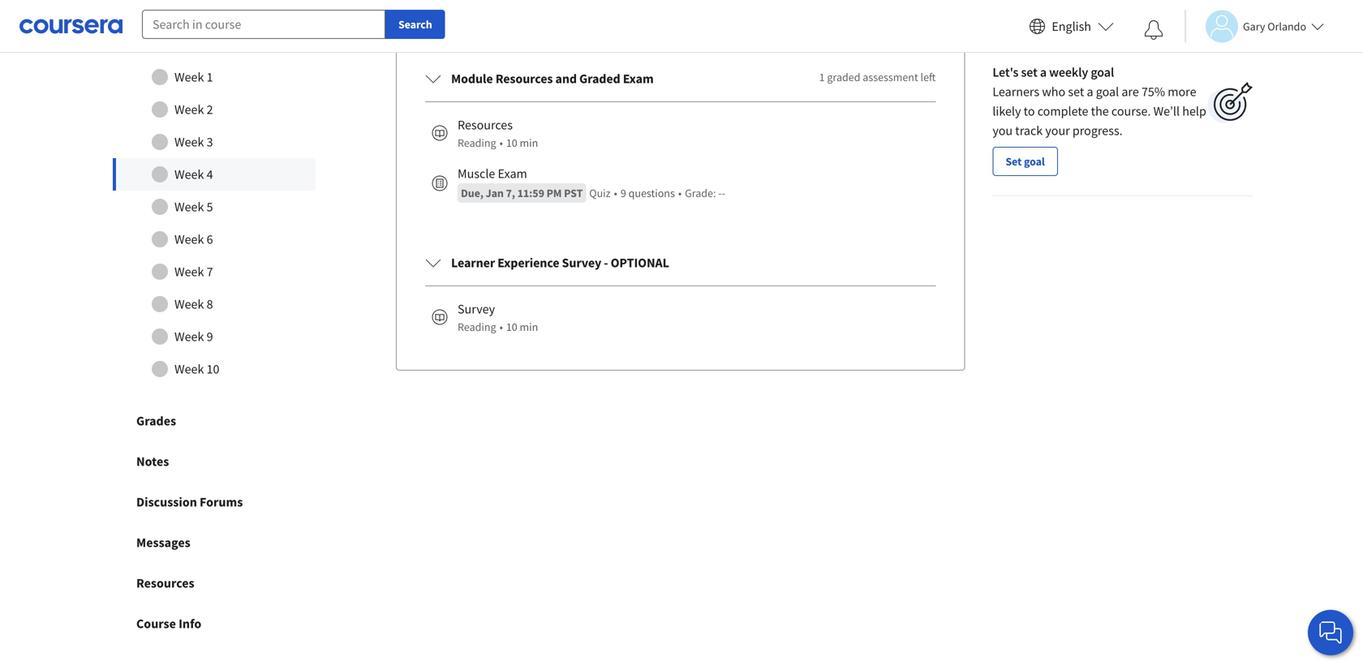 Task type: vqa. For each thing, say whether or not it's contained in the screenshot.
Data
no



Task type: describe. For each thing, give the bounding box(es) containing it.
jan
[[486, 186, 504, 200]]

you
[[993, 123, 1013, 139]]

min for survey
[[520, 320, 538, 334]]

week 6
[[174, 231, 213, 248]]

forums
[[200, 494, 243, 510]]

• right quiz
[[614, 186, 617, 200]]

grades link
[[97, 401, 331, 441]]

week for week 1
[[174, 69, 204, 85]]

week 4 link
[[113, 158, 316, 191]]

help center image
[[1321, 623, 1340, 643]]

week 9 link
[[113, 321, 316, 353]]

we'll
[[1154, 103, 1180, 119]]

goal inside button
[[1024, 154, 1045, 169]]

coursera image
[[19, 13, 123, 39]]

0 horizontal spatial 1
[[207, 69, 213, 85]]

let's
[[993, 64, 1019, 80]]

your
[[1045, 123, 1070, 139]]

graded
[[579, 71, 620, 87]]

optional
[[611, 255, 669, 271]]

learners
[[993, 84, 1040, 100]]

complete
[[1038, 103, 1089, 119]]

the
[[1091, 103, 1109, 119]]

and
[[555, 71, 577, 87]]

- inside dropdown button
[[604, 255, 608, 271]]

goal for a
[[1096, 84, 1119, 100]]

2 vertical spatial 10
[[207, 361, 219, 377]]

10 for resources
[[506, 136, 517, 150]]

week for week 10
[[174, 361, 204, 377]]

resources link
[[97, 563, 331, 604]]

7,
[[506, 186, 515, 200]]

show notifications image
[[1144, 20, 1164, 40]]

course.
[[1112, 103, 1151, 119]]

4
[[207, 166, 213, 183]]

to
[[1024, 103, 1035, 119]]

• left grade:
[[678, 186, 682, 200]]

0 vertical spatial exam
[[623, 71, 654, 87]]

week 9
[[174, 329, 213, 345]]

module resources and graded exam
[[451, 71, 654, 87]]

3
[[207, 134, 213, 150]]

reading for resources
[[458, 136, 496, 150]]

week 6 link
[[113, 223, 316, 256]]

week 7
[[174, 264, 213, 280]]

0 horizontal spatial 9
[[207, 329, 213, 345]]

week 1 link
[[113, 61, 316, 93]]

likely
[[993, 103, 1021, 119]]

progress.
[[1073, 123, 1123, 139]]

7
[[207, 264, 213, 280]]

1 graded assessment left
[[819, 70, 936, 84]]

discussion forums link
[[97, 482, 331, 523]]

week for week 3
[[174, 134, 204, 150]]

week 8 link
[[113, 288, 316, 321]]

goal for weekly
[[1091, 64, 1114, 80]]

11:59
[[517, 186, 544, 200]]

6
[[207, 231, 213, 248]]

messages
[[136, 535, 190, 551]]

Search in course text field
[[142, 10, 385, 39]]

english button
[[1023, 0, 1121, 53]]

grades
[[136, 413, 176, 429]]

1 horizontal spatial 1
[[819, 70, 825, 84]]

track
[[1015, 123, 1043, 139]]

due,
[[461, 186, 484, 200]]

week for week 7
[[174, 264, 204, 280]]

course info link
[[97, 604, 331, 644]]

learners who set a goal are 75% more likely to complete the course. we'll help you track your progress.
[[993, 84, 1207, 139]]

learner experience survey - optional button
[[412, 240, 949, 286]]

set inside learners who set a goal are 75% more likely to complete the course. we'll help you track your progress.
[[1068, 84, 1084, 100]]

week for week 5
[[174, 199, 204, 215]]

notes link
[[97, 441, 331, 482]]

8
[[207, 296, 213, 312]]

week 4
[[174, 166, 213, 183]]

orlando
[[1268, 19, 1306, 34]]

graded
[[827, 70, 861, 84]]

2
[[207, 101, 213, 118]]

week 2 link
[[113, 93, 316, 126]]

pst
[[564, 186, 583, 200]]

info
[[179, 616, 201, 632]]

set goal
[[1006, 154, 1045, 169]]

survey reading • 10 min
[[458, 301, 538, 334]]

help
[[1182, 103, 1207, 119]]

questions
[[629, 186, 675, 200]]

week 10 link
[[113, 353, 316, 386]]

resources for resources
[[136, 575, 194, 592]]

5
[[207, 199, 213, 215]]



Task type: locate. For each thing, give the bounding box(es) containing it.
course
[[136, 616, 176, 632]]

1 reading from the top
[[458, 136, 496, 150]]

10 up 7,
[[506, 136, 517, 150]]

set down the weekly
[[1068, 84, 1084, 100]]

resources inside resources link
[[136, 575, 194, 592]]

7 week from the top
[[174, 264, 204, 280]]

0 vertical spatial 10
[[506, 136, 517, 150]]

set
[[1006, 154, 1022, 169]]

1 vertical spatial a
[[1087, 84, 1093, 100]]

0 vertical spatial goal
[[1091, 64, 1114, 80]]

weekly
[[1049, 64, 1088, 80]]

9 week from the top
[[174, 329, 204, 345]]

min down experience
[[520, 320, 538, 334]]

resources down messages
[[136, 575, 194, 592]]

2 week from the top
[[174, 101, 204, 118]]

goal
[[1091, 64, 1114, 80], [1096, 84, 1119, 100], [1024, 154, 1045, 169]]

-
[[718, 186, 722, 200], [722, 186, 725, 200], [604, 255, 608, 271]]

0 vertical spatial survey
[[562, 255, 601, 271]]

week left 4
[[174, 166, 204, 183]]

1 vertical spatial min
[[520, 320, 538, 334]]

5 week from the top
[[174, 199, 204, 215]]

min
[[520, 136, 538, 150], [520, 320, 538, 334]]

1 up 2 at top
[[207, 69, 213, 85]]

week 3
[[174, 134, 213, 150]]

reading up muscle
[[458, 136, 496, 150]]

notes
[[136, 454, 169, 470]]

10 for survey
[[506, 320, 517, 334]]

set
[[1021, 64, 1038, 80], [1068, 84, 1084, 100]]

set goal button
[[993, 147, 1058, 176]]

grade:
[[685, 186, 716, 200]]

10 down week 9 link
[[207, 361, 219, 377]]

goal inside learners who set a goal are 75% more likely to complete the course. we'll help you track your progress.
[[1096, 84, 1119, 100]]

gary
[[1243, 19, 1265, 34]]

1 vertical spatial resources
[[458, 117, 513, 133]]

week up week 2
[[174, 69, 204, 85]]

survey inside 'survey reading • 10 min'
[[458, 301, 495, 317]]

1 horizontal spatial survey
[[562, 255, 601, 271]]

let's set a weekly goal
[[993, 64, 1114, 80]]

reading inside resources reading • 10 min
[[458, 136, 496, 150]]

0 horizontal spatial a
[[1040, 64, 1047, 80]]

module
[[451, 71, 493, 87]]

1 vertical spatial reading
[[458, 320, 496, 334]]

week inside 'link'
[[174, 199, 204, 215]]

week for week 4
[[174, 166, 204, 183]]

min for resources
[[520, 136, 538, 150]]

experience
[[498, 255, 559, 271]]

week left 8
[[174, 296, 204, 312]]

quiz
[[589, 186, 611, 200]]

1 week from the top
[[174, 69, 204, 85]]

a up who
[[1040, 64, 1047, 80]]

goal right 'set'
[[1024, 154, 1045, 169]]

week for week 9
[[174, 329, 204, 345]]

• down experience
[[499, 320, 503, 334]]

week left 7
[[174, 264, 204, 280]]

week for week 8
[[174, 296, 204, 312]]

reading inside 'survey reading • 10 min'
[[458, 320, 496, 334]]

week 3 link
[[113, 126, 316, 158]]

week 5 link
[[113, 191, 316, 223]]

exam up 7,
[[498, 166, 527, 182]]

muscle exam due, jan 7, 11:59 pm pst quiz • 9 questions • grade: --
[[458, 166, 725, 200]]

discussion forums
[[136, 494, 243, 510]]

survey right experience
[[562, 255, 601, 271]]

a
[[1040, 64, 1047, 80], [1087, 84, 1093, 100]]

reading for survey
[[458, 320, 496, 334]]

1 left graded
[[819, 70, 825, 84]]

9 right quiz
[[621, 186, 626, 200]]

week left 3
[[174, 134, 204, 150]]

set up learners
[[1021, 64, 1038, 80]]

resources reading • 10 min
[[458, 117, 538, 150]]

•
[[499, 136, 503, 150], [614, 186, 617, 200], [678, 186, 682, 200], [499, 320, 503, 334]]

left
[[921, 70, 936, 84]]

resources for resources reading • 10 min
[[458, 117, 513, 133]]

min inside resources reading • 10 min
[[520, 136, 538, 150]]

english
[[1052, 18, 1091, 34]]

1 horizontal spatial set
[[1068, 84, 1084, 100]]

1 vertical spatial 10
[[506, 320, 517, 334]]

week down the week 9
[[174, 361, 204, 377]]

0 horizontal spatial exam
[[498, 166, 527, 182]]

search
[[398, 17, 432, 32]]

week 8
[[174, 296, 213, 312]]

week down week 8 on the left
[[174, 329, 204, 345]]

4 week from the top
[[174, 166, 204, 183]]

9
[[621, 186, 626, 200], [207, 329, 213, 345]]

0 vertical spatial set
[[1021, 64, 1038, 80]]

3 week from the top
[[174, 134, 204, 150]]

resources
[[496, 71, 553, 87], [458, 117, 513, 133], [136, 575, 194, 592]]

week left 2 at top
[[174, 101, 204, 118]]

10 inside resources reading • 10 min
[[506, 136, 517, 150]]

10 week from the top
[[174, 361, 204, 377]]

who
[[1042, 84, 1066, 100]]

1 min from the top
[[520, 136, 538, 150]]

search button
[[385, 10, 445, 39]]

week for week 6
[[174, 231, 204, 248]]

reading down learner
[[458, 320, 496, 334]]

week for week 2
[[174, 101, 204, 118]]

week
[[174, 69, 204, 85], [174, 101, 204, 118], [174, 134, 204, 150], [174, 166, 204, 183], [174, 199, 204, 215], [174, 231, 204, 248], [174, 264, 204, 280], [174, 296, 204, 312], [174, 329, 204, 345], [174, 361, 204, 377]]

• up the jan
[[499, 136, 503, 150]]

1 vertical spatial goal
[[1096, 84, 1119, 100]]

survey down learner
[[458, 301, 495, 317]]

exam inside the muscle exam due, jan 7, 11:59 pm pst quiz • 9 questions • grade: --
[[498, 166, 527, 182]]

9 inside the muscle exam due, jan 7, 11:59 pm pst quiz • 9 questions • grade: --
[[621, 186, 626, 200]]

2 min from the top
[[520, 320, 538, 334]]

10 down experience
[[506, 320, 517, 334]]

0 vertical spatial reading
[[458, 136, 496, 150]]

a up "the"
[[1087, 84, 1093, 100]]

10 inside 'survey reading • 10 min'
[[506, 320, 517, 334]]

0 vertical spatial a
[[1040, 64, 1047, 80]]

week 5
[[174, 199, 213, 215]]

week 10
[[174, 361, 219, 377]]

reading
[[458, 136, 496, 150], [458, 320, 496, 334]]

0 vertical spatial resources
[[496, 71, 553, 87]]

• inside resources reading • 10 min
[[499, 136, 503, 150]]

10
[[506, 136, 517, 150], [506, 320, 517, 334], [207, 361, 219, 377]]

chat with us image
[[1318, 620, 1344, 646]]

course info
[[136, 616, 201, 632]]

pm
[[547, 186, 562, 200]]

1 horizontal spatial 9
[[621, 186, 626, 200]]

muscle
[[458, 166, 495, 182]]

week 7 link
[[113, 256, 316, 288]]

0 vertical spatial 9
[[621, 186, 626, 200]]

8 week from the top
[[174, 296, 204, 312]]

more
[[1168, 84, 1196, 100]]

gary orlando
[[1243, 19, 1306, 34]]

75%
[[1142, 84, 1165, 100]]

learner experience survey - optional
[[451, 255, 669, 271]]

1 horizontal spatial exam
[[623, 71, 654, 87]]

0 vertical spatial min
[[520, 136, 538, 150]]

1 vertical spatial survey
[[458, 301, 495, 317]]

1 vertical spatial set
[[1068, 84, 1084, 100]]

goal up "the"
[[1096, 84, 1119, 100]]

resources inside resources reading • 10 min
[[458, 117, 513, 133]]

1 vertical spatial 9
[[207, 329, 213, 345]]

week left 6
[[174, 231, 204, 248]]

are
[[1122, 84, 1139, 100]]

min up 11:59
[[520, 136, 538, 150]]

9 down 8
[[207, 329, 213, 345]]

6 week from the top
[[174, 231, 204, 248]]

resources down module
[[458, 117, 513, 133]]

learner
[[451, 255, 495, 271]]

exam right graded
[[623, 71, 654, 87]]

week left 5
[[174, 199, 204, 215]]

messages link
[[97, 523, 331, 563]]

gary orlando button
[[1185, 10, 1324, 43]]

assessment
[[863, 70, 918, 84]]

1
[[207, 69, 213, 85], [819, 70, 825, 84]]

2 vertical spatial resources
[[136, 575, 194, 592]]

min inside 'survey reading • 10 min'
[[520, 320, 538, 334]]

2 reading from the top
[[458, 320, 496, 334]]

survey
[[562, 255, 601, 271], [458, 301, 495, 317]]

discussion
[[136, 494, 197, 510]]

0 horizontal spatial set
[[1021, 64, 1038, 80]]

0 horizontal spatial survey
[[458, 301, 495, 317]]

survey inside dropdown button
[[562, 255, 601, 271]]

goal right the weekly
[[1091, 64, 1114, 80]]

1 vertical spatial exam
[[498, 166, 527, 182]]

• inside 'survey reading • 10 min'
[[499, 320, 503, 334]]

resources left and
[[496, 71, 553, 87]]

week 1
[[174, 69, 213, 85]]

a inside learners who set a goal are 75% more likely to complete the course. we'll help you track your progress.
[[1087, 84, 1093, 100]]

week 2
[[174, 101, 213, 118]]

2 vertical spatial goal
[[1024, 154, 1045, 169]]

1 horizontal spatial a
[[1087, 84, 1093, 100]]



